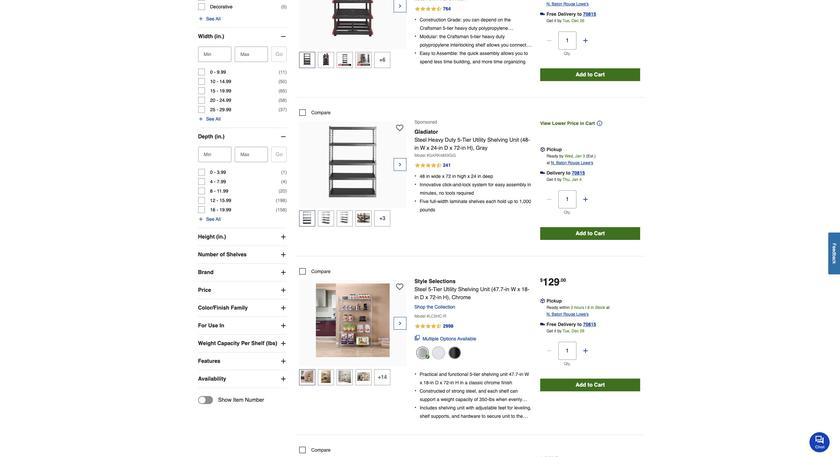 Task type: locate. For each thing, give the bounding box(es) containing it.
d inside '• practical and functional 5-tier shelving unit 47.7-in w x 18-in d x 72-in h in a classic chrome finish • constructed of strong steel, and each shelf can support a weight capacity of 350-lbs when evenly distributed on leveling feet'
[[436, 380, 439, 386]]

( for 158
[[276, 207, 278, 213]]

tier down grade:
[[447, 25, 454, 31]]

2 steel from the top
[[415, 287, 427, 293]]

9 ) from the top
[[285, 189, 287, 194]]

2 vertical spatial 4.5 stars image
[[415, 323, 454, 331]]

style
[[415, 279, 428, 285]]

at up delivery to 70815
[[547, 161, 550, 165]]

price right lower
[[568, 121, 579, 126]]

pickup right pickup icon
[[547, 299, 562, 304]]

26
[[580, 18, 585, 23], [580, 329, 585, 334]]

minus image inside depth (in.) button
[[280, 134, 287, 140]]

assembly inside • 48 in wide x 72 in high x 24 in deep • innovative click-and-lock system for easy assembly in minutes, no tools required • five full-width laminate shelves each hold up to 1,000 pounds
[[507, 182, 526, 187]]

3 compare from the top
[[312, 448, 331, 453]]

e
[[832, 246, 838, 249], [832, 249, 838, 252]]

see for depth
[[206, 217, 215, 222]]

0 horizontal spatial 18-
[[424, 380, 431, 386]]

1 4.5 stars image from the top
[[415, 5, 451, 13]]

2 add to cart from the top
[[576, 231, 605, 237]]

can inside • construction grade: you can depend on the craftsman 5-tier heavy duty polypropylene interlocking shelf to hold up to 250lbs per shelf
[[472, 17, 480, 22]]

• practical and functional 5-tier shelving unit 47.7-in w x 18-in d x 72-in h in a classic chrome finish • constructed of strong steel, and each shelf can support a weight capacity of 350-lbs when evenly distributed on leveling feet
[[415, 372, 529, 411]]

1 horizontal spatial hold
[[498, 199, 507, 204]]

with
[[466, 406, 475, 411]]

11 ) from the top
[[285, 207, 287, 213]]

steel down style
[[415, 287, 427, 293]]

0 vertical spatial shelving
[[488, 137, 508, 143]]

includes
[[420, 406, 437, 411]]

1 go button from the top
[[272, 47, 287, 62]]

2 horizontal spatial of
[[474, 397, 478, 403]]

chevron right image
[[398, 3, 403, 9], [398, 161, 403, 168]]

1 horizontal spatial up
[[508, 199, 513, 204]]

add to cart for +3
[[576, 231, 605, 237]]

2 feet from the left
[[499, 406, 506, 411]]

6 ) from the top
[[285, 107, 287, 112]]

jan right thu,
[[572, 178, 579, 182]]

d up shop
[[420, 295, 424, 301]]

1 vertical spatial 0
[[210, 170, 213, 175]]

you inside • modular: the craftsman 5-tier heavy duty polypropylene interlocking shelf allows you connect multiple shelves to build a shelving unit that is custom to your space
[[501, 42, 509, 48]]

2 it from the top
[[555, 178, 557, 182]]

0 vertical spatial 0
[[210, 69, 213, 75]]

70815 down n. baton rouge lowe's
[[583, 11, 597, 17]]

1 vertical spatial 70815 button
[[572, 170, 585, 177]]

1 go from the top
[[276, 51, 283, 57]]

• for time
[[415, 50, 417, 56]]

d for practical
[[436, 380, 439, 386]]

for inside "• includes shelving unit with adjustable feet for leveling, shelf supports, and hardware to secure unit to the wall if you so desire"
[[508, 406, 513, 411]]

1 vertical spatial d
[[420, 295, 424, 301]]

9 • from the top
[[415, 405, 417, 411]]

0 horizontal spatial for
[[489, 182, 494, 187]]

tier left 250lbs
[[475, 34, 481, 39]]

minus image down ( 5 )
[[280, 33, 287, 40]]

constructed
[[420, 389, 445, 394]]

0 vertical spatial polypropylene
[[479, 25, 508, 31]]

it for +3
[[555, 178, 557, 182]]

practical
[[420, 372, 438, 377]]

2 vertical spatial add
[[576, 383, 586, 389]]

less
[[434, 59, 443, 64]]

you inside "• includes shelving unit with adjustable feet for leveling, shelf supports, and hardware to secure unit to the wall if you so desire"
[[433, 422, 441, 428]]

2 truck filled image from the top
[[541, 171, 545, 176]]

free delivery to 70815
[[547, 11, 597, 17], [547, 322, 597, 328]]

max
[[241, 52, 249, 57], [241, 152, 249, 157]]

actual price $179.00 element
[[541, 455, 566, 458]]

stepper number input field with increment and decrement buttons number field for +14
[[559, 342, 577, 360]]

4.5 stars image containing 764
[[415, 5, 451, 13]]

actual price $129.00 element
[[541, 277, 566, 288]]

w left 24- at the right top of page
[[420, 145, 425, 151]]

all for depth
[[216, 217, 221, 222]]

w for • practical and functional 5-tier shelving unit 47.7-in w x 18-in d x 72-in h in a classic chrome finish • constructed of strong steel, and each shelf can support a weight capacity of 350-lbs when evenly distributed on leveling feet
[[525, 372, 529, 377]]

• left construction
[[415, 17, 417, 23]]

• for •
[[415, 173, 417, 179]]

0 vertical spatial number
[[198, 252, 218, 258]]

show item number element
[[198, 397, 264, 405]]

2 vertical spatial it
[[555, 329, 557, 334]]

desire
[[448, 422, 461, 428]]

connect
[[510, 42, 527, 48]]

tier inside 'style selections steel 5-tier utility shelving unit (47.7-in w x 18- in d x 72-in h), chrome'
[[433, 287, 442, 293]]

2 compare from the top
[[312, 269, 331, 275]]

) for ( 5 )
[[285, 4, 287, 9]]

2 0 from the top
[[210, 170, 213, 175]]

0 vertical spatial 70815 button
[[583, 11, 597, 17]]

get it by thu, jan 4
[[547, 178, 582, 182]]

3 see all button from the top
[[198, 216, 221, 223]]

0 vertical spatial gallery item 0 image
[[316, 0, 390, 40]]

3 see from the top
[[206, 217, 215, 222]]

3 get from the top
[[547, 329, 553, 334]]

( 198 )
[[276, 198, 287, 203]]

- for 12 - 15.99
[[217, 198, 218, 203]]

tue, for 70815 button corresponding to +14
[[563, 329, 571, 334]]

lowe's
[[577, 2, 589, 6], [581, 161, 594, 165], [577, 312, 589, 317]]

ready inside ready by wed, jan 3 (est.) at n. baton rouge lowe's
[[547, 154, 559, 159]]

70815 button for +3
[[572, 170, 585, 177]]

heart outline image
[[396, 125, 404, 132]]

1 ready from the top
[[547, 154, 559, 159]]

d up gark485xgg
[[445, 145, 448, 151]]

1 vertical spatial number
[[245, 398, 264, 404]]

- for 10 - 14.99
[[217, 79, 218, 84]]

chevron right image for +6
[[398, 3, 403, 9]]

1 horizontal spatial assembly
[[507, 182, 526, 187]]

minus image
[[280, 33, 287, 40], [546, 37, 553, 44], [280, 134, 287, 140]]

2 go from the top
[[276, 152, 283, 158]]

2 ready from the top
[[547, 306, 559, 310]]

shop the collection link
[[415, 305, 458, 310]]

b
[[832, 254, 838, 257]]

minus image inside width (in.) button
[[280, 33, 287, 40]]

1 horizontal spatial heavy
[[482, 34, 495, 39]]

strong
[[452, 389, 465, 394]]

0 vertical spatial 19.99
[[220, 88, 231, 94]]

1 feet from the left
[[467, 406, 475, 411]]

polypropylene inside • modular: the craftsman 5-tier heavy duty polypropylene interlocking shelf allows you connect multiple shelves to build a shelving unit that is custom to your space
[[420, 42, 449, 48]]

building,
[[454, 59, 472, 64]]

see all button for depth
[[198, 216, 221, 223]]

7 ) from the top
[[285, 170, 287, 175]]

by left wed,
[[560, 154, 564, 159]]

2 model from the top
[[415, 314, 426, 319]]

3 • from the top
[[415, 50, 417, 56]]

and down quick
[[473, 59, 481, 64]]

go up the ( 11 )
[[276, 51, 283, 57]]

1 vertical spatial hold
[[498, 199, 507, 204]]

up left 1,000
[[508, 199, 513, 204]]

craftsman inside • modular: the craftsman 5-tier heavy duty polypropylene interlocking shelf allows you connect multiple shelves to build a shelving unit that is custom to your space
[[447, 34, 469, 39]]

1 pickup from the top
[[547, 147, 562, 152]]

get it by tue, dec 26 down within
[[547, 329, 585, 334]]

chat invite button image
[[810, 433, 831, 453]]

1 vertical spatial 70815
[[572, 171, 585, 176]]

0 vertical spatial assembly
[[480, 51, 500, 56]]

3 4.5 stars image from the top
[[415, 323, 454, 331]]

w
[[420, 145, 425, 151], [511, 287, 516, 293], [525, 372, 529, 377]]

1 horizontal spatial at
[[607, 306, 610, 310]]

1 19.99 from the top
[[220, 88, 231, 94]]

5- down construction
[[443, 25, 447, 31]]

hardware
[[461, 414, 481, 419]]

of left shelves
[[220, 252, 225, 258]]

1 add to cart from the top
[[576, 72, 605, 78]]

shelf inside '• practical and functional 5-tier shelving unit 47.7-in w x 18-in d x 72-in h in a classic chrome finish • constructed of strong steel, and each shelf can support a weight capacity of 350-lbs when evenly distributed on leveling feet'
[[499, 389, 509, 394]]

1 get it by tue, dec 26 from the top
[[547, 18, 585, 23]]

1 vertical spatial add to cart button
[[541, 228, 641, 240]]

see all for depth
[[206, 217, 221, 222]]

24-
[[431, 145, 439, 151]]

0 up 10
[[210, 69, 213, 75]]

heavy inside • construction grade: you can depend on the craftsman 5-tier heavy duty polypropylene interlocking shelf to hold up to 250lbs per shelf
[[455, 25, 468, 31]]

48
[[420, 174, 425, 179]]

plus image
[[582, 196, 589, 203], [198, 217, 204, 222], [280, 305, 287, 312], [280, 323, 287, 329], [280, 358, 287, 365], [280, 376, 287, 383]]

h),
[[468, 145, 475, 151], [443, 295, 451, 301]]

2 e from the top
[[832, 249, 838, 252]]

shelving up chrome
[[482, 372, 499, 377]]

when
[[496, 397, 508, 403]]

2 add from the top
[[576, 231, 586, 237]]

0 vertical spatial utility
[[473, 137, 486, 143]]

1 horizontal spatial w
[[511, 287, 516, 293]]

polypropylene inside • construction grade: you can depend on the craftsman 5-tier heavy duty polypropylene interlocking shelf to hold up to 250lbs per shelf
[[479, 25, 508, 31]]

tue, for top 70815 button
[[563, 18, 571, 23]]

the
[[505, 17, 511, 22], [440, 34, 446, 39], [460, 51, 466, 56], [427, 305, 434, 310], [517, 414, 523, 419]]

plus image inside color/finish family "button"
[[280, 305, 287, 312]]

4 ) from the top
[[285, 88, 287, 94]]

18- inside '• practical and functional 5-tier shelving unit 47.7-in w x 18-in d x 72-in h in a classic chrome finish • constructed of strong steel, and each shelf can support a weight capacity of 350-lbs when evenly distributed on leveling feet'
[[424, 380, 431, 386]]

1 it from the top
[[555, 18, 557, 23]]

width
[[198, 34, 213, 40]]

2 tue, from the top
[[563, 329, 571, 334]]

2 • from the top
[[415, 33, 417, 39]]

3 left hours
[[571, 306, 573, 310]]

qty. for +14
[[564, 362, 571, 367]]

2 time from the left
[[494, 59, 503, 64]]

8 inside ready within 3 hours | 8 in stock at n. baton rouge lowe's
[[588, 306, 590, 310]]

72-
[[454, 145, 462, 151], [430, 295, 438, 301], [444, 380, 451, 386]]

interlocking down construction
[[420, 34, 444, 39]]

1
[[283, 170, 285, 175]]

11.99
[[217, 189, 228, 194]]

0 vertical spatial pickup
[[547, 147, 562, 152]]

1 steel from the top
[[415, 137, 427, 143]]

compare inside 1002864606 element
[[312, 448, 331, 453]]

2 pickup from the top
[[547, 299, 562, 304]]

tier for •
[[474, 372, 481, 377]]

0 for depth
[[210, 170, 213, 175]]

8 ) from the top
[[285, 179, 287, 185]]

free delivery to 70815 down ready within 3 hours | 8 in stock at n. baton rouge lowe's on the bottom of the page
[[547, 322, 597, 328]]

1 vertical spatial 8
[[588, 306, 590, 310]]

1 vertical spatial h),
[[443, 295, 451, 301]]

4 down 1
[[283, 179, 285, 185]]

the up per
[[505, 17, 511, 22]]

5- down selections on the right
[[428, 287, 433, 293]]

use
[[208, 323, 218, 329]]

x down practical
[[420, 380, 422, 386]]

you inside • construction grade: you can depend on the craftsman 5-tier heavy duty polypropylene interlocking shelf to hold up to 250lbs per shelf
[[463, 17, 471, 22]]

a up k
[[832, 257, 838, 259]]

1 horizontal spatial utility
[[473, 137, 486, 143]]

n. inside 'button'
[[547, 2, 551, 6]]

thumbnail image
[[301, 53, 314, 66], [320, 53, 333, 66], [339, 53, 351, 66], [357, 53, 370, 66], [301, 212, 314, 224], [320, 212, 333, 224], [339, 212, 351, 224], [357, 212, 370, 224], [301, 371, 314, 383], [320, 371, 333, 383], [339, 371, 351, 383], [357, 371, 370, 383]]

a inside button
[[832, 257, 838, 259]]

2 horizontal spatial 72-
[[454, 145, 462, 151]]

chevron right image
[[398, 321, 403, 327]]

price button
[[198, 282, 287, 299]]

1 horizontal spatial 18-
[[522, 287, 530, 293]]

shelving inside 'style selections steel 5-tier utility shelving unit (47.7-in w x 18- in d x 72-in h), chrome'
[[458, 287, 479, 293]]

1 gallery item 0 image from the top
[[316, 0, 390, 40]]

2 chevron right image from the top
[[398, 161, 403, 168]]

15.99
[[220, 198, 231, 203]]

1 dec from the top
[[572, 18, 579, 23]]

craftsman down grade:
[[447, 34, 469, 39]]

all down 16 - 19.99
[[216, 217, 221, 222]]

3 add from the top
[[576, 383, 586, 389]]

tier inside • modular: the craftsman 5-tier heavy duty polypropylene interlocking shelf allows you connect multiple shelves to build a shelving unit that is custom to your space
[[475, 34, 481, 39]]

( for 1
[[281, 170, 283, 175]]

utility
[[473, 137, 486, 143], [444, 287, 457, 293]]

Min number field
[[201, 147, 229, 158]]

• for you
[[415, 33, 417, 39]]

11
[[281, 69, 285, 75]]

1 horizontal spatial 3
[[583, 154, 585, 159]]

5- inside the gladiator steel heavy duty 5-tier utility shelving unit (48- in w x 24-in d x 72-in h), gray model # gark485xgg
[[458, 137, 462, 143]]

- right 10
[[217, 79, 218, 84]]

1 vertical spatial min
[[204, 152, 211, 157]]

3 left (est.)
[[583, 154, 585, 159]]

58
[[280, 98, 285, 103]]

1 vertical spatial dec
[[572, 329, 579, 334]]

) for ( 4 )
[[285, 179, 287, 185]]

• left practical
[[415, 372, 417, 378]]

allows up 'organizing'
[[501, 51, 514, 56]]

2 19.99 from the top
[[220, 207, 231, 213]]

jan right wed,
[[576, 154, 582, 159]]

1 horizontal spatial duty
[[496, 34, 505, 39]]

) for ( 11 )
[[285, 69, 287, 75]]

1 free delivery to 70815 from the top
[[547, 11, 597, 17]]

0 horizontal spatial at
[[547, 161, 550, 165]]

3 gallery item 0 image from the top
[[316, 284, 390, 358]]

2 ) from the top
[[285, 69, 287, 75]]

add to cart for +14
[[576, 383, 605, 389]]

2 vertical spatial n. baton rouge lowe's button
[[547, 311, 589, 318]]

( 20 )
[[279, 189, 287, 194]]

ready for +3
[[547, 154, 559, 159]]

wed,
[[565, 154, 574, 159]]

- for 0 - 3.99
[[214, 170, 216, 175]]

0 horizontal spatial 8
[[210, 189, 213, 194]]

adjustable
[[476, 406, 497, 411]]

4 • from the top
[[415, 173, 417, 179]]

7 • from the top
[[415, 372, 417, 378]]

1 tue, from the top
[[563, 18, 571, 23]]

1 vertical spatial see all
[[206, 116, 221, 122]]

18- inside 'style selections steel 5-tier utility shelving unit (47.7-in w x 18- in d x 72-in h), chrome'
[[522, 287, 530, 293]]

0 vertical spatial go
[[276, 51, 283, 57]]

the inside • easy to assemble: the quick assembly allows you to spend less time building, and more time organizing
[[460, 51, 466, 56]]

26 for top 70815 button
[[580, 18, 585, 23]]

model up 48
[[415, 153, 426, 158]]

dec
[[572, 18, 579, 23], [572, 329, 579, 334]]

1 vertical spatial minus image
[[546, 348, 553, 355]]

gallery item 0 image
[[316, 0, 390, 40], [316, 125, 390, 199], [316, 284, 390, 358]]

1 vertical spatial add to cart
[[576, 231, 605, 237]]

number inside show item number element
[[245, 398, 264, 404]]

0 vertical spatial heavy
[[455, 25, 468, 31]]

1 e from the top
[[832, 246, 838, 249]]

heavy down grade:
[[455, 25, 468, 31]]

0 horizontal spatial duty
[[469, 25, 478, 31]]

2 4.5 stars image from the top
[[415, 162, 451, 170]]

2 get from the top
[[547, 178, 553, 182]]

1 horizontal spatial d
[[436, 380, 439, 386]]

72- inside 'style selections steel 5-tier utility shelving unit (47.7-in w x 18- in d x 72-in h), chrome'
[[430, 295, 438, 301]]

d up constructed
[[436, 380, 439, 386]]

see all down decorative
[[206, 16, 221, 21]]

unit inside 'style selections steel 5-tier utility shelving unit (47.7-in w x 18- in d x 72-in h), chrome'
[[480, 287, 490, 293]]

shelves up space
[[438, 51, 454, 56]]

) for ( 198 )
[[285, 198, 287, 203]]

1 min from the top
[[204, 52, 211, 57]]

1 horizontal spatial can
[[511, 389, 518, 394]]

- left 11.99 at the left of page
[[214, 189, 216, 194]]

- for 20 - 24.99
[[217, 98, 218, 103]]

764
[[443, 6, 451, 11]]

go button for width (in.)
[[272, 47, 287, 62]]

• inside • construction grade: you can depend on the craftsman 5-tier heavy duty polypropylene interlocking shelf to hold up to 250lbs per shelf
[[415, 17, 417, 23]]

go
[[276, 51, 283, 57], [276, 152, 283, 158]]

None number field
[[201, 47, 229, 58], [238, 47, 266, 58], [201, 47, 229, 58], [238, 47, 266, 58]]

ready left within
[[547, 306, 559, 310]]

Stepper number input field with increment and decrement buttons number field
[[559, 32, 577, 50], [559, 191, 577, 209], [559, 342, 577, 360]]

e up b
[[832, 249, 838, 252]]

0 vertical spatial on
[[498, 17, 503, 22]]

utility down selections on the right
[[444, 287, 457, 293]]

72- for selections
[[430, 295, 438, 301]]

1 vertical spatial go button
[[272, 147, 287, 162]]

view
[[541, 121, 551, 126]]

1 vertical spatial up
[[508, 199, 513, 204]]

multiple
[[423, 336, 439, 342]]

classic
[[469, 380, 483, 386]]

truck filled image for delivery
[[541, 171, 545, 176]]

19.99 for 15 - 19.99
[[220, 88, 231, 94]]

8 • from the top
[[415, 388, 417, 395]]

steel inside 'style selections steel 5-tier utility shelving unit (47.7-in w x 18- in d x 72-in h), chrome'
[[415, 287, 427, 293]]

5- for duty
[[458, 137, 462, 143]]

1 ) from the top
[[285, 4, 287, 9]]

per
[[499, 34, 506, 39]]

3 stepper number input field with increment and decrement buttons number field from the top
[[559, 342, 577, 360]]

plus image inside number of shelves button
[[280, 252, 287, 258]]

70815 button down n. baton rouge lowe's
[[583, 11, 597, 17]]

shelf up the wall
[[420, 414, 430, 419]]

add to cart button for +3
[[541, 228, 641, 240]]

1 horizontal spatial 72-
[[444, 380, 451, 386]]

heavy
[[455, 25, 468, 31], [482, 34, 495, 39]]

multiple
[[420, 51, 436, 56]]

1 vertical spatial interlocking
[[451, 42, 474, 48]]

add for +14
[[576, 383, 586, 389]]

19.99 down 15.99
[[220, 207, 231, 213]]

get for +14
[[547, 329, 553, 334]]

gallery item 0 image for +14
[[316, 284, 390, 358]]

72- for practical
[[444, 380, 451, 386]]

1 0 from the top
[[210, 69, 213, 75]]

1002864606 element
[[299, 447, 331, 454]]

deep
[[483, 174, 493, 179]]

0 vertical spatial truck filled image
[[541, 12, 545, 17]]

5- for functional
[[470, 372, 474, 377]]

compare inside 999990408 'element'
[[312, 269, 331, 275]]

max for depth (in.)
[[241, 152, 249, 157]]

shelving down 'weight'
[[439, 406, 456, 411]]

1 • from the top
[[415, 17, 417, 23]]

plus image for features
[[280, 358, 287, 365]]

pickup
[[547, 147, 562, 152], [547, 299, 562, 304]]

delivery down n. baton rouge lowe's
[[558, 11, 576, 17]]

unit left that
[[494, 51, 501, 56]]

0 vertical spatial see
[[206, 16, 215, 21]]

(in.) right depth
[[215, 134, 225, 140]]

time down assemble:
[[444, 59, 453, 64]]

5 • from the top
[[415, 182, 417, 188]]

1 horizontal spatial shelving
[[488, 137, 508, 143]]

hold up build
[[462, 34, 471, 39]]

tue, down n. baton rouge lowe's
[[563, 18, 571, 23]]

0 horizontal spatial up
[[472, 34, 477, 39]]

1 # from the top
[[427, 153, 429, 158]]

the up the model # lc5hc-r
[[427, 305, 434, 310]]

polypropylene
[[479, 25, 508, 31], [420, 42, 449, 48]]

1 vertical spatial on
[[443, 406, 448, 411]]

1 vertical spatial free
[[547, 322, 557, 328]]

1000197487 element
[[299, 109, 331, 116]]

1 time from the left
[[444, 59, 453, 64]]

5 ) from the top
[[285, 98, 287, 103]]

0 horizontal spatial allows
[[487, 42, 500, 48]]

10 ) from the top
[[285, 198, 287, 203]]

1 horizontal spatial craftsman
[[447, 34, 469, 39]]

2 horizontal spatial w
[[525, 372, 529, 377]]

2 all from the top
[[216, 116, 221, 122]]

price
[[568, 121, 579, 126], [198, 288, 211, 294]]

3 see all from the top
[[206, 217, 221, 222]]

w inside 'style selections steel 5-tier utility shelving unit (47.7-in w x 18- in d x 72-in h), chrome'
[[511, 287, 516, 293]]

2 vertical spatial baton
[[552, 312, 563, 317]]

each down the easy
[[486, 199, 496, 204]]

width
[[438, 199, 449, 204]]

plus image for for use in
[[280, 323, 287, 329]]

chevron right image for +3
[[398, 161, 403, 168]]

stepper number input field with increment and decrement buttons number field for +3
[[559, 191, 577, 209]]

1 all from the top
[[216, 16, 221, 21]]

shelving inside the gladiator steel heavy duty 5-tier utility shelving unit (48- in w x 24-in d x 72-in h), gray model # gark485xgg
[[488, 137, 508, 143]]

24
[[471, 174, 477, 179]]

d for selections
[[420, 295, 424, 301]]

h), inside 'style selections steel 5-tier utility shelving unit (47.7-in w x 18- in d x 72-in h), chrome'
[[443, 295, 451, 301]]

70815 for 70815 button corresponding to +14
[[583, 322, 597, 328]]

0 vertical spatial ready
[[547, 154, 559, 159]]

5- inside • modular: the craftsman 5-tier heavy duty polypropylene interlocking shelf allows you connect multiple shelves to build a shelving unit that is custom to your space
[[470, 34, 475, 39]]

2 dec from the top
[[572, 329, 579, 334]]

0 horizontal spatial assembly
[[480, 51, 500, 56]]

ready within 3 hours | 8 in stock at n. baton rouge lowe's
[[547, 306, 610, 317]]

assembly inside • easy to assemble: the quick assembly allows you to spend less time building, and more time organizing
[[480, 51, 500, 56]]

- right 15 on the top left of page
[[217, 88, 218, 94]]

70815
[[583, 11, 597, 17], [572, 171, 585, 176], [583, 322, 597, 328]]

0 vertical spatial duty
[[469, 25, 478, 31]]

• inside • easy to assemble: the quick assembly allows you to spend less time building, and more time organizing
[[415, 50, 417, 56]]

0 horizontal spatial on
[[443, 406, 448, 411]]

1 horizontal spatial feet
[[499, 406, 506, 411]]

w for style selections steel 5-tier utility shelving unit (47.7-in w x 18- in d x 72-in h), chrome
[[511, 287, 516, 293]]

pickup image
[[541, 299, 545, 304]]

it down n. baton rouge lowe's
[[555, 18, 557, 23]]

unit left (47.7-
[[480, 287, 490, 293]]

info image
[[597, 121, 603, 126]]

4.5 stars image containing 241
[[415, 162, 451, 170]]

2 vertical spatial 70815
[[583, 322, 597, 328]]

.00
[[560, 278, 566, 283]]

0 vertical spatial get
[[547, 18, 553, 23]]

2 free from the top
[[547, 322, 557, 328]]

0 vertical spatial free delivery to 70815
[[547, 11, 597, 17]]

d inside 'style selections steel 5-tier utility shelving unit (47.7-in w x 18- in d x 72-in h), chrome'
[[420, 295, 424, 301]]

pickup for +14
[[547, 299, 562, 304]]

1 minus image from the top
[[546, 196, 553, 203]]

that
[[503, 51, 510, 56]]

x up constructed
[[440, 380, 443, 386]]

) for ( 65 )
[[285, 88, 287, 94]]

truck filled image
[[541, 12, 545, 17], [541, 171, 545, 176]]

2 minus image from the top
[[546, 348, 553, 355]]

by down within
[[558, 329, 562, 334]]

number of shelves button
[[198, 246, 287, 264]]

2 min from the top
[[204, 152, 211, 157]]

• inside • modular: the craftsman 5-tier heavy duty polypropylene interlocking shelf allows you connect multiple shelves to build a shelving unit that is custom to your space
[[415, 33, 417, 39]]

2 vertical spatial d
[[436, 380, 439, 386]]

0 horizontal spatial time
[[444, 59, 453, 64]]

jan inside ready by wed, jan 3 (est.) at n. baton rouge lowe's
[[576, 154, 582, 159]]

(
[[281, 4, 283, 9], [279, 69, 281, 75], [279, 79, 280, 84], [279, 88, 280, 94], [279, 98, 280, 103], [279, 107, 280, 112], [281, 170, 283, 175], [281, 179, 283, 185], [279, 189, 280, 194], [276, 198, 278, 203], [276, 207, 278, 213]]

0 vertical spatial see all
[[206, 16, 221, 21]]

70815 for top 70815 button
[[583, 11, 597, 17]]

0 vertical spatial 18-
[[522, 287, 530, 293]]

f
[[832, 243, 838, 246]]

on right depend
[[498, 17, 503, 22]]

1 horizontal spatial price
[[568, 121, 579, 126]]

delivery down within
[[558, 322, 576, 328]]

all down decorative
[[216, 16, 221, 21]]

1 vertical spatial shelving
[[458, 287, 479, 293]]

0 horizontal spatial number
[[198, 252, 218, 258]]

plus image inside availability button
[[280, 376, 287, 383]]

go up ( 1 )
[[276, 152, 283, 158]]

shelves inside • modular: the craftsman 5-tier heavy duty polypropylene interlocking shelf allows you connect multiple shelves to build a shelving unit that is custom to your space
[[438, 51, 454, 56]]

and right practical
[[439, 372, 447, 377]]

plus image inside features button
[[280, 358, 287, 365]]

n. inside ready within 3 hours | 8 in stock at n. baton rouge lowe's
[[547, 312, 551, 317]]

feet down when
[[499, 406, 506, 411]]

e up d
[[832, 246, 838, 249]]

number down height at the left bottom
[[198, 252, 218, 258]]

3.99
[[217, 170, 226, 175]]

interlocking up build
[[451, 42, 474, 48]]

h), inside the gladiator steel heavy duty 5-tier utility shelving unit (48- in w x 24-in d x 72-in h), gray model # gark485xgg
[[468, 145, 475, 151]]

heart outline image
[[396, 284, 404, 291]]

1 add from the top
[[576, 72, 586, 78]]

of inside button
[[220, 252, 225, 258]]

( for 50
[[279, 79, 280, 84]]

0 vertical spatial up
[[472, 34, 477, 39]]

of up 'weight'
[[447, 389, 451, 394]]

0 horizontal spatial 72-
[[430, 295, 438, 301]]

1 vertical spatial pickup
[[547, 299, 562, 304]]

0 vertical spatial for
[[489, 182, 494, 187]]

12 - 15.99
[[210, 198, 231, 203]]

2 see from the top
[[206, 116, 215, 122]]

hold inside • construction grade: you can depend on the craftsman 5-tier heavy duty polypropylene interlocking shelf to hold up to 250lbs per shelf
[[462, 34, 471, 39]]

1 see from the top
[[206, 16, 215, 21]]

see all down 16
[[206, 217, 221, 222]]

number inside number of shelves button
[[198, 252, 218, 258]]

70815 button down ready by wed, jan 3 (est.) at n. baton rouge lowe's
[[572, 170, 585, 177]]

2 26 from the top
[[580, 329, 585, 334]]

gallery item 0 image for +3
[[316, 125, 390, 199]]

1 vertical spatial 19.99
[[220, 207, 231, 213]]

all down 25 - 29.99
[[216, 116, 221, 122]]

0 left 3.99
[[210, 170, 213, 175]]

5
[[283, 4, 285, 9]]

chrome
[[452, 295, 471, 301]]

18- down practical
[[424, 380, 431, 386]]

brand
[[198, 270, 214, 276]]

supports,
[[431, 414, 451, 419]]

white image
[[433, 347, 445, 360]]

plus image
[[198, 16, 204, 21], [582, 37, 589, 44], [198, 116, 204, 122], [280, 234, 287, 241], [280, 252, 287, 258], [280, 269, 287, 276], [280, 287, 287, 294], [280, 341, 287, 347], [582, 348, 589, 355]]

polypropylene up 250lbs
[[479, 25, 508, 31]]

5- inside '• practical and functional 5-tier shelving unit 47.7-in w x 18-in d x 72-in h in a classic chrome finish • constructed of strong steel, and each shelf can support a weight capacity of 350-lbs when evenly distributed on leveling feet'
[[470, 372, 474, 377]]

options
[[440, 336, 456, 342]]

25 - 29.99
[[210, 107, 231, 112]]

3 add to cart from the top
[[576, 383, 605, 389]]

1 chevron right image from the top
[[398, 3, 403, 9]]

1 vertical spatial n. baton rouge lowe's button
[[551, 160, 594, 166]]

quick
[[468, 51, 479, 56]]

2 gallery item 0 image from the top
[[316, 125, 390, 199]]

1 26 from the top
[[580, 18, 585, 23]]

shelf up when
[[499, 389, 509, 394]]

get it by tue, dec 26 down n. baton rouge lowe's
[[547, 18, 585, 23]]

0 horizontal spatial shelving
[[458, 287, 479, 293]]

1 free from the top
[[547, 11, 557, 17]]

max for width (in.)
[[241, 52, 249, 57]]

2 qty. from the top
[[564, 210, 571, 215]]

3 qty. from the top
[[564, 362, 571, 367]]

craftsman
[[420, 25, 442, 31], [447, 34, 469, 39]]

2 see all button from the top
[[198, 116, 221, 122]]

ready inside ready within 3 hours | 8 in stock at n. baton rouge lowe's
[[547, 306, 559, 310]]

for down evenly
[[508, 406, 513, 411]]

free delivery to 70815 down n. baton rouge lowe's
[[547, 11, 597, 17]]

0 horizontal spatial feet
[[467, 406, 475, 411]]

lowe's inside ready within 3 hours | 8 in stock at n. baton rouge lowe's
[[577, 312, 589, 317]]

4 left "7.99"
[[210, 179, 213, 185]]

minus image
[[546, 196, 553, 203], [546, 348, 553, 355]]

0 - 9.99
[[210, 69, 226, 75]]

plus image inside for use in button
[[280, 323, 287, 329]]

1 horizontal spatial h),
[[468, 145, 475, 151]]

1 vertical spatial go
[[276, 152, 283, 158]]

2 vertical spatial qty.
[[564, 362, 571, 367]]

capacity
[[456, 397, 473, 403]]

4.5 stars image
[[415, 5, 451, 13], [415, 162, 451, 170], [415, 323, 454, 331]]

# inside the gladiator steel heavy duty 5-tier utility shelving unit (48- in w x 24-in d x 72-in h), gray model # gark485xgg
[[427, 153, 429, 158]]

gallery item 0 image for +6
[[316, 0, 390, 40]]

14.99
[[220, 79, 231, 84]]

( for 37
[[279, 107, 280, 112]]

tier inside the gladiator steel heavy duty 5-tier utility shelving unit (48- in w x 24-in d x 72-in h), gray model # gark485xgg
[[462, 137, 472, 143]]

2 max from the top
[[241, 152, 249, 157]]

Max number field
[[238, 147, 266, 158]]

26 down ready within 3 hours | 8 in stock at n. baton rouge lowe's on the bottom of the page
[[580, 329, 585, 334]]

for use in
[[198, 323, 224, 329]]

2 go button from the top
[[272, 147, 287, 162]]

tier inside • construction grade: you can depend on the craftsman 5-tier heavy duty polypropylene interlocking shelf to hold up to 250lbs per shelf
[[447, 25, 454, 31]]

(in.)
[[215, 34, 224, 40], [215, 134, 225, 140], [216, 234, 226, 240]]

0 vertical spatial steel
[[415, 137, 427, 143]]

70815 down |
[[583, 322, 597, 328]]

h
[[456, 380, 459, 386]]

72- inside '• practical and functional 5-tier shelving unit 47.7-in w x 18-in d x 72-in h in a classic chrome finish • constructed of strong steel, and each shelf can support a weight capacity of 350-lbs when evenly distributed on leveling feet'
[[444, 380, 451, 386]]

1 vertical spatial #
[[427, 314, 429, 319]]

it left thu,
[[555, 178, 557, 182]]

( for 4
[[281, 179, 283, 185]]

0 vertical spatial add to cart button
[[541, 68, 641, 81]]

price inside button
[[198, 288, 211, 294]]

k
[[832, 262, 838, 264]]

3 ) from the top
[[285, 79, 287, 84]]

1 truck filled image from the top
[[541, 12, 545, 17]]

• left 48
[[415, 173, 417, 179]]

get for +3
[[547, 178, 553, 182]]

18- left 129
[[522, 287, 530, 293]]

2 free delivery to 70815 from the top
[[547, 322, 597, 328]]

• inside "• includes shelving unit with adjustable feet for leveling, shelf supports, and hardware to secure unit to the wall if you so desire"
[[415, 405, 417, 411]]

4.5 stars image down "lc5hc-"
[[415, 323, 454, 331]]

price down brand
[[198, 288, 211, 294]]

for
[[198, 323, 207, 329]]

1 vertical spatial polypropylene
[[420, 42, 449, 48]]

- left 9.99
[[214, 69, 216, 75]]

20 up 25
[[210, 98, 215, 103]]

1 vertical spatial can
[[511, 389, 518, 394]]

4.5 stars image containing 2998
[[415, 323, 454, 331]]

view lower price in cart element
[[541, 119, 603, 129]]

unit inside • modular: the craftsman 5-tier heavy duty polypropylene interlocking shelf allows you connect multiple shelves to build a shelving unit that is custom to your space
[[494, 51, 501, 56]]

go button up the ( 11 )
[[272, 47, 287, 62]]

1 model from the top
[[415, 153, 426, 158]]

20 down the ( 4 )
[[280, 189, 285, 194]]

1 horizontal spatial for
[[508, 406, 513, 411]]

3 all from the top
[[216, 217, 221, 222]]

minus image right connect
[[546, 37, 553, 44]]

1 vertical spatial get it by tue, dec 26
[[547, 329, 585, 334]]

0 vertical spatial minus image
[[546, 196, 553, 203]]

•
[[415, 17, 417, 23], [415, 33, 417, 39], [415, 50, 417, 56], [415, 173, 417, 179], [415, 182, 417, 188], [415, 199, 417, 205], [415, 372, 417, 378], [415, 388, 417, 395], [415, 405, 417, 411]]

2 see all from the top
[[206, 116, 221, 122]]

you right if
[[433, 422, 441, 428]]

2 vertical spatial shelving
[[439, 406, 456, 411]]

see all for width
[[206, 116, 221, 122]]



Task type: describe. For each thing, give the bounding box(es) containing it.
1 get from the top
[[547, 18, 553, 23]]

plus image inside brand button
[[280, 269, 287, 276]]

each inside '• practical and functional 5-tier shelving unit 47.7-in w x 18-in d x 72-in h in a classic chrome finish • constructed of strong steel, and each shelf can support a weight capacity of 350-lbs when evenly distributed on leveling feet'
[[488, 389, 498, 394]]

37
[[280, 107, 285, 112]]

show
[[218, 398, 232, 404]]

minus image for width (in.)
[[280, 33, 287, 40]]

x up shop the collection
[[426, 295, 428, 301]]

(lbs)
[[266, 341, 277, 347]]

color/finish family
[[198, 305, 248, 311]]

2 horizontal spatial 4
[[580, 178, 582, 182]]

minus image for +3
[[546, 196, 553, 203]]

within
[[560, 306, 570, 310]]

plus image inside height (in.) button
[[280, 234, 287, 241]]

capacity
[[217, 341, 240, 347]]

by down n. baton rouge lowe's
[[558, 18, 562, 23]]

spend
[[420, 59, 433, 64]]

add to cart button for +14
[[541, 379, 641, 392]]

shelving inside '• practical and functional 5-tier shelving unit 47.7-in w x 18-in d x 72-in h in a classic chrome finish • constructed of strong steel, and each shelf can support a weight capacity of 350-lbs when evenly distributed on leveling feet'
[[482, 372, 499, 377]]

999990408 element
[[299, 268, 331, 275]]

(in.) for depth (in.)
[[215, 134, 225, 140]]

plus image inside price button
[[280, 287, 287, 294]]

0 vertical spatial 20
[[210, 98, 215, 103]]

you inside • easy to assemble: the quick assembly allows you to spend less time building, and more time organizing
[[516, 51, 523, 56]]

all for width
[[216, 116, 221, 122]]

on inside • construction grade: you can depend on the craftsman 5-tier heavy duty polypropylene interlocking shelf to hold up to 250lbs per shelf
[[498, 17, 503, 22]]

x right (47.7-
[[518, 287, 520, 293]]

f e e d b a c k button
[[829, 233, 841, 275]]

at inside ready within 3 hours | 8 in stock at n. baton rouge lowe's
[[607, 306, 610, 310]]

• includes shelving unit with adjustable feet for leveling, shelf supports, and hardware to secure unit to the wall if you so desire
[[415, 405, 532, 428]]

show item number
[[218, 398, 264, 404]]

plus image for color/finish family
[[280, 305, 287, 312]]

functional
[[448, 372, 469, 377]]

) for ( 37 )
[[285, 107, 287, 112]]

5- inside • construction grade: you can depend on the craftsman 5-tier heavy duty polypropylene interlocking shelf to hold up to 250lbs per shelf
[[443, 25, 447, 31]]

72- inside the gladiator steel heavy duty 5-tier utility shelving unit (48- in w x 24-in d x 72-in h), gray model # gark485xgg
[[454, 145, 462, 151]]

lower
[[552, 121, 566, 126]]

heavy
[[428, 137, 444, 143]]

min for depth
[[204, 152, 211, 157]]

- for 0 - 9.99
[[214, 69, 216, 75]]

interlocking inside • modular: the craftsman 5-tier heavy duty polypropylene interlocking shelf allows you connect multiple shelves to build a shelving unit that is custom to your space
[[451, 42, 474, 48]]

so
[[442, 422, 447, 428]]

4.5 stars image for +3
[[415, 162, 451, 170]]

model inside the gladiator steel heavy duty 5-tier utility shelving unit (48- in w x 24-in d x 72-in h), gray model # gark485xgg
[[415, 153, 426, 158]]

( 65 )
[[279, 88, 287, 94]]

width (in.)
[[198, 34, 224, 40]]

2998
[[443, 324, 454, 329]]

250lbs
[[484, 34, 497, 39]]

unit right secure
[[503, 414, 510, 419]]

required
[[457, 191, 474, 196]]

a left 'weight'
[[437, 397, 440, 403]]

add for +3
[[576, 231, 586, 237]]

and inside • easy to assemble: the quick assembly allows you to spend less time building, and more time organizing
[[473, 59, 481, 64]]

a inside • modular: the craftsman 5-tier heavy duty polypropylene interlocking shelf allows you connect multiple shelves to build a shelving unit that is custom to your space
[[471, 51, 474, 56]]

delivery to 70815
[[547, 171, 585, 176]]

utility inside the gladiator steel heavy duty 5-tier utility shelving unit (48- in w x 24-in d x 72-in h), gray model # gark485xgg
[[473, 137, 486, 143]]

9.99
[[217, 69, 226, 75]]

w inside the gladiator steel heavy duty 5-tier utility shelving unit (48- in w x 24-in d x 72-in h), gray model # gark485xgg
[[420, 145, 425, 151]]

d inside the gladiator steel heavy duty 5-tier utility shelving unit (48- in w x 24-in d x 72-in h), gray model # gark485xgg
[[445, 145, 448, 151]]

compare for +3
[[312, 110, 331, 115]]

65
[[280, 88, 285, 94]]

• for 18-
[[415, 372, 417, 378]]

(47.7-
[[492, 287, 506, 293]]

the inside "• includes shelving unit with adjustable feet for leveling, shelf supports, and hardware to secure unit to the wall if you so desire"
[[517, 414, 523, 419]]

delivery for top 70815 button
[[558, 11, 576, 17]]

minus image for depth (in.)
[[280, 134, 287, 140]]

1 vertical spatial delivery
[[547, 171, 565, 176]]

available
[[458, 336, 477, 342]]

16
[[210, 207, 215, 213]]

( for 198
[[276, 198, 278, 203]]

) for ( 50 )
[[285, 79, 287, 84]]

0 vertical spatial rouge
[[564, 2, 576, 6]]

72
[[446, 174, 451, 179]]

x left 24
[[468, 174, 470, 179]]

lowe's inside ready by wed, jan 3 (est.) at n. baton rouge lowe's
[[581, 161, 594, 165]]

0 vertical spatial price
[[568, 121, 579, 126]]

free for truck filled image
[[547, 322, 557, 328]]

10 - 14.99
[[210, 79, 231, 84]]

shelf up assemble:
[[445, 34, 455, 39]]

and inside "• includes shelving unit with adjustable feet for leveling, shelf supports, and hardware to secure unit to the wall if you so desire"
[[452, 414, 460, 419]]

3 inside ready within 3 hours | 8 in stock at n. baton rouge lowe's
[[571, 306, 573, 310]]

chrome image
[[416, 347, 429, 360]]

allows inside • easy to assemble: the quick assembly allows you to spend less time building, and more time organizing
[[501, 51, 514, 56]]

qty. for +3
[[564, 210, 571, 215]]

heavy inside • modular: the craftsman 5-tier heavy duty polypropylene interlocking shelf allows you connect multiple shelves to build a shelving unit that is custom to your space
[[482, 34, 495, 39]]

number of shelves
[[198, 252, 247, 258]]

secure
[[487, 414, 501, 419]]

shelf right per
[[507, 34, 517, 39]]

depend
[[481, 17, 497, 22]]

18- for • practical and functional 5-tier shelving unit 47.7-in w x 18-in d x 72-in h in a classic chrome finish • constructed of strong steel, and each shelf can support a weight capacity of 350-lbs when evenly distributed on leveling feet
[[424, 380, 431, 386]]

by inside ready by wed, jan 3 (est.) at n. baton rouge lowe's
[[560, 154, 564, 159]]

1 qty. from the top
[[564, 51, 571, 56]]

( for 5
[[281, 4, 283, 9]]

truck filled image
[[541, 323, 545, 327]]

assemble:
[[437, 51, 459, 56]]

1 vertical spatial 20
[[280, 189, 285, 194]]

evenly
[[509, 397, 522, 403]]

1 see all button from the top
[[198, 15, 221, 22]]

plus image inside weight capacity per shelf (lbs) button
[[280, 341, 287, 347]]

truck filled image for free
[[541, 12, 545, 17]]

1 vertical spatial jan
[[572, 178, 579, 182]]

350-
[[480, 397, 489, 403]]

plus image for availability
[[280, 376, 287, 383]]

(in.) for width (in.)
[[215, 34, 224, 40]]

no
[[439, 191, 444, 196]]

0 for width
[[210, 69, 213, 75]]

chrome
[[485, 380, 500, 386]]

leveling
[[450, 406, 466, 411]]

( for 20
[[279, 189, 280, 194]]

5- inside 'style selections steel 5-tier utility shelving unit (47.7-in w x 18- in d x 72-in h), chrome'
[[428, 287, 433, 293]]

3 inside ready by wed, jan 3 (est.) at n. baton rouge lowe's
[[583, 154, 585, 159]]

interlocking inside • construction grade: you can depend on the craftsman 5-tier heavy duty polypropylene interlocking shelf to hold up to 250lbs per shelf
[[420, 34, 444, 39]]

minus image for +14
[[546, 348, 553, 355]]

70815 button for +14
[[583, 322, 597, 328]]

( for 65
[[279, 88, 280, 94]]

x down "duty"
[[450, 145, 453, 151]]

shelves
[[226, 252, 247, 258]]

shelf inside "• includes shelving unit with adjustable feet for leveling, shelf supports, and hardware to secure unit to the wall if you so desire"
[[420, 414, 430, 419]]

go button for depth (in.)
[[272, 147, 287, 162]]

hold inside • 48 in wide x 72 in high x 24 in deep • innovative click-and-lock system for easy assembly in minutes, no tools required • five full-width laminate shelves each hold up to 1,000 pounds
[[498, 199, 507, 204]]

free for truck filled icon for free
[[547, 11, 557, 17]]

0 vertical spatial 8
[[210, 189, 213, 194]]

shop the collection
[[415, 305, 455, 310]]

0 vertical spatial n. baton rouge lowe's button
[[547, 1, 589, 7]]

model # lc5hc-r
[[415, 314, 447, 319]]

it for +14
[[555, 329, 557, 334]]

2 vertical spatial of
[[474, 397, 478, 403]]

pickup image
[[541, 147, 545, 152]]

1 add to cart button from the top
[[541, 68, 641, 81]]

x left 72
[[442, 174, 445, 179]]

n. inside ready by wed, jan 3 (est.) at n. baton rouge lowe's
[[551, 161, 555, 165]]

lock
[[463, 182, 471, 187]]

• for duty
[[415, 17, 417, 23]]

see all button for width
[[198, 116, 221, 122]]

custom
[[516, 51, 532, 56]]

47.7-
[[509, 372, 520, 377]]

in inside ready within 3 hours | 8 in stock at n. baton rouge lowe's
[[591, 306, 594, 310]]

the inside • construction grade: you can depend on the craftsman 5-tier heavy duty polypropylene interlocking shelf to hold up to 250lbs per shelf
[[505, 17, 511, 22]]

- for 16 - 19.99
[[217, 207, 218, 213]]

brand button
[[198, 264, 287, 281]]

2 # from the top
[[427, 314, 429, 319]]

6 • from the top
[[415, 199, 417, 205]]

more
[[482, 59, 493, 64]]

feet inside '• practical and functional 5-tier shelving unit 47.7-in w x 18-in d x 72-in h in a classic chrome finish • constructed of strong steel, and each shelf can support a weight capacity of 350-lbs when evenly distributed on leveling feet'
[[467, 406, 475, 411]]

pickup for +3
[[547, 147, 562, 152]]

tier for to
[[475, 34, 481, 39]]

up inside • construction grade: you can depend on the craftsman 5-tier heavy duty polypropylene interlocking shelf to hold up to 250lbs per shelf
[[472, 34, 477, 39]]

shelves inside • 48 in wide x 72 in high x 24 in deep • innovative click-and-lock system for easy assembly in minutes, no tools required • five full-width laminate shelves each hold up to 1,000 pounds
[[469, 199, 485, 204]]

craftsman inside • construction grade: you can depend on the craftsman 5-tier heavy duty polypropylene interlocking shelf to hold up to 250lbs per shelf
[[420, 25, 442, 31]]

duty inside • modular: the craftsman 5-tier heavy duty polypropylene interlocking shelf allows you connect multiple shelves to build a shelving unit that is custom to your space
[[496, 34, 505, 39]]

( 5 )
[[281, 4, 287, 9]]

) for ( 1 )
[[285, 170, 287, 175]]

- for 8 - 11.99
[[214, 189, 216, 194]]

r
[[444, 314, 447, 319]]

) for ( 20 )
[[285, 189, 287, 194]]

n. baton rouge lowe's button for +14
[[547, 311, 589, 318]]

( for 58
[[279, 98, 280, 103]]

feet inside "• includes shelving unit with adjustable feet for leveling, shelf supports, and hardware to secure unit to the wall if you so desire"
[[499, 406, 506, 411]]

organizing
[[504, 59, 526, 64]]

2998 button
[[415, 323, 532, 331]]

finish
[[502, 380, 513, 386]]

utility inside 'style selections steel 5-tier utility shelving unit (47.7-in w x 18- in d x 72-in h), chrome'
[[444, 287, 457, 293]]

• construction grade: you can depend on the craftsman 5-tier heavy duty polypropylene interlocking shelf to hold up to 250lbs per shelf
[[415, 17, 517, 39]]

- for 4 - 7.99
[[214, 179, 216, 185]]

unit down capacity
[[457, 406, 465, 411]]

1 horizontal spatial 4
[[283, 179, 285, 185]]

+6 button
[[375, 52, 391, 68]]

- for 15 - 19.99
[[217, 88, 218, 94]]

hours
[[574, 306, 585, 310]]

) for ( 58 )
[[285, 98, 287, 103]]

cart inside view lower price in cart element
[[586, 121, 595, 126]]

multiple options available link
[[415, 335, 477, 343]]

+3 button
[[375, 211, 391, 227]]

24.99
[[220, 98, 231, 103]]

• for hardware
[[415, 405, 417, 411]]

) for ( 158 )
[[285, 207, 287, 213]]

|
[[586, 306, 587, 310]]

shelving inside • modular: the craftsman 5-tier heavy duty polypropylene interlocking shelf allows you connect multiple shelves to build a shelving unit that is custom to your space
[[475, 51, 492, 56]]

stock
[[595, 306, 606, 310]]

construction
[[420, 17, 446, 22]]

a right h
[[465, 380, 468, 386]]

2 get it by tue, dec 26 from the top
[[547, 329, 585, 334]]

dec for top 70815 button
[[572, 18, 579, 23]]

at inside ready by wed, jan 3 (est.) at n. baton rouge lowe's
[[547, 161, 550, 165]]

n. baton rouge lowe's button for +3
[[551, 160, 594, 166]]

0 vertical spatial baton
[[552, 2, 563, 6]]

and up 350-
[[479, 389, 487, 394]]

pounds
[[420, 207, 436, 213]]

laminate
[[450, 199, 468, 204]]

19.99 for 16 - 19.99
[[220, 207, 231, 213]]

black image
[[449, 347, 461, 360]]

on inside '• practical and functional 5-tier shelving unit 47.7-in w x 18-in d x 72-in h in a classic chrome finish • constructed of strong steel, and each shelf can support a weight capacity of 350-lbs when evenly distributed on leveling feet'
[[443, 406, 448, 411]]

grade:
[[448, 17, 462, 22]]

depth (in.)
[[198, 134, 225, 140]]

$ 129 .00
[[541, 277, 566, 288]]

wide
[[431, 174, 441, 179]]

shelf inside • modular: the craftsman 5-tier heavy duty polypropylene interlocking shelf allows you connect multiple shelves to build a shelving unit that is custom to your space
[[476, 42, 486, 48]]

gladiator steel heavy duty 5-tier utility shelving unit (48- in w x 24-in d x 72-in h), gray model # gark485xgg
[[415, 129, 530, 158]]

rouge inside ready by wed, jan 3 (est.) at n. baton rouge lowe's
[[568, 161, 580, 165]]

( for 11
[[279, 69, 281, 75]]

see for width
[[206, 116, 215, 122]]

by left thu,
[[558, 178, 562, 182]]

129
[[543, 277, 560, 288]]

delivery for 70815 button corresponding to +14
[[558, 322, 576, 328]]

18- for style selections steel 5-tier utility shelving unit (47.7-in w x 18- in d x 72-in h), chrome
[[522, 287, 530, 293]]

wall
[[420, 422, 428, 428]]

each inside • 48 in wide x 72 in high x 24 in deep • innovative click-and-lock system for easy assembly in minutes, no tools required • five full-width laminate shelves each hold up to 1,000 pounds
[[486, 199, 496, 204]]

+14
[[378, 375, 387, 381]]

+3
[[380, 216, 386, 222]]

duty inside • construction grade: you can depend on the craftsman 5-tier heavy duty polypropylene interlocking shelf to hold up to 250lbs per shelf
[[469, 25, 478, 31]]

min for width
[[204, 52, 211, 57]]

x left 24- at the right top of page
[[427, 145, 430, 151]]

1 vertical spatial of
[[447, 389, 451, 394]]

shelving inside "• includes shelving unit with adjustable feet for leveling, shelf supports, and hardware to secure unit to the wall if you so desire"
[[439, 406, 456, 411]]

unit inside the gladiator steel heavy duty 5-tier utility shelving unit (48- in w x 24-in d x 72-in h), gray model # gark485xgg
[[510, 137, 519, 143]]

allows inside • modular: the craftsman 5-tier heavy duty polypropylene interlocking shelf allows you connect multiple shelves to build a shelving unit that is custom to your space
[[487, 42, 500, 48]]

1 stepper number input field with increment and decrement buttons number field from the top
[[559, 32, 577, 50]]

0 horizontal spatial 4
[[210, 179, 213, 185]]

0 vertical spatial lowe's
[[577, 2, 589, 6]]

dec for 70815 button corresponding to +14
[[572, 329, 579, 334]]

up inside • 48 in wide x 72 in high x 24 in deep • innovative click-and-lock system for easy assembly in minutes, no tools required • five full-width laminate shelves each hold up to 1,000 pounds
[[508, 199, 513, 204]]

can inside '• practical and functional 5-tier shelving unit 47.7-in w x 18-in d x 72-in h in a classic chrome finish • constructed of strong steel, and each shelf can support a weight capacity of 350-lbs when evenly distributed on leveling feet'
[[511, 389, 518, 394]]

weight capacity per shelf (lbs) button
[[198, 335, 287, 353]]

baton inside ready within 3 hours | 8 in stock at n. baton rouge lowe's
[[552, 312, 563, 317]]

baton inside ready by wed, jan 3 (est.) at n. baton rouge lowe's
[[557, 161, 567, 165]]

1 see all from the top
[[206, 16, 221, 21]]

full-
[[430, 199, 438, 204]]

unit inside '• practical and functional 5-tier shelving unit 47.7-in w x 18-in d x 72-in h in a classic chrome finish • constructed of strong steel, and each shelf can support a weight capacity of 350-lbs when evenly distributed on leveling feet'
[[500, 372, 508, 377]]

steel,
[[466, 389, 477, 394]]

to inside • 48 in wide x 72 in high x 24 in deep • innovative click-and-lock system for easy assembly in minutes, no tools required • five full-width laminate shelves each hold up to 1,000 pounds
[[514, 199, 518, 204]]

color/finish family button
[[198, 300, 287, 317]]

20 - 24.99
[[210, 98, 231, 103]]

(in.) for height (in.)
[[216, 234, 226, 240]]

5- for craftsman
[[470, 34, 475, 39]]

steel inside the gladiator steel heavy duty 5-tier utility shelving unit (48- in w x 24-in d x 72-in h), gray model # gark485xgg
[[415, 137, 427, 143]]

rouge inside ready within 3 hours | 8 in stock at n. baton rouge lowe's
[[564, 312, 576, 317]]

selections
[[429, 279, 456, 285]]

50
[[280, 79, 285, 84]]

26 for 70815 button corresponding to +14
[[580, 329, 585, 334]]

ready for +14
[[547, 306, 559, 310]]

for inside • 48 in wide x 72 in high x 24 in deep • innovative click-and-lock system for easy assembly in minutes, no tools required • five full-width laminate shelves each hold up to 1,000 pounds
[[489, 182, 494, 187]]

the inside • modular: the craftsman 5-tier heavy duty polypropylene interlocking shelf allows you connect multiple shelves to build a shelving unit that is custom to your space
[[440, 34, 446, 39]]



Task type: vqa. For each thing, say whether or not it's contained in the screenshot.


